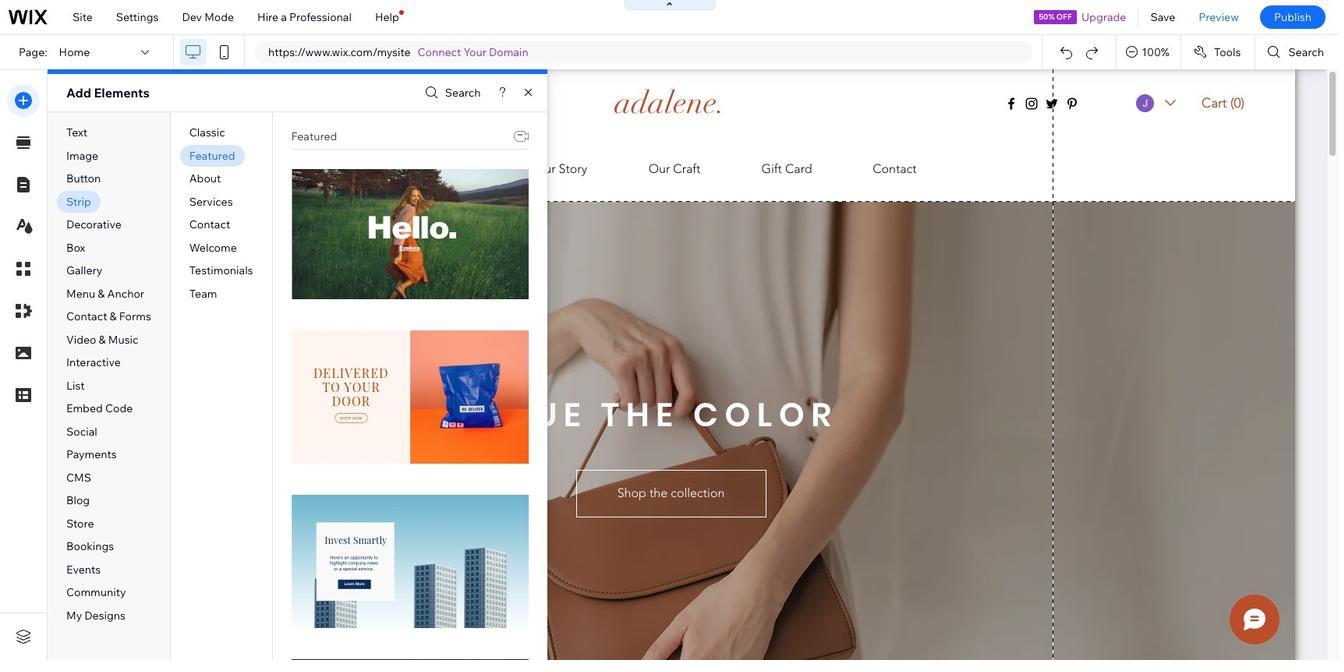 Task type: locate. For each thing, give the bounding box(es) containing it.
payments
[[66, 448, 117, 462]]

contact for contact
[[189, 218, 230, 232]]

https://www.wix.com/mysite
[[268, 45, 411, 59]]

search button
[[1256, 35, 1339, 69], [421, 82, 481, 104]]

1 vertical spatial featured
[[189, 149, 235, 163]]

hire
[[257, 10, 279, 24]]

code
[[105, 402, 133, 416]]

image
[[66, 149, 98, 163]]

settings
[[116, 10, 159, 24]]

save
[[1151, 10, 1176, 24]]

50%
[[1039, 12, 1055, 22]]

featured
[[291, 129, 337, 144], [189, 149, 235, 163]]

0 horizontal spatial search
[[445, 86, 481, 100]]

& for video
[[99, 333, 106, 347]]

store
[[66, 517, 94, 531]]

gallery
[[66, 264, 102, 278]]

0 vertical spatial contact
[[189, 218, 230, 232]]

0 horizontal spatial search button
[[421, 82, 481, 104]]

contact for contact & forms
[[66, 310, 107, 324]]

social
[[66, 425, 97, 439]]

contact down services
[[189, 218, 230, 232]]

1 vertical spatial contact
[[66, 310, 107, 324]]

dev mode
[[182, 10, 234, 24]]

search button down connect
[[421, 82, 481, 104]]

decorative
[[66, 218, 122, 232]]

1 horizontal spatial contact
[[189, 218, 230, 232]]

1 horizontal spatial search button
[[1256, 35, 1339, 69]]

search button down the publish
[[1256, 35, 1339, 69]]

strip
[[66, 195, 91, 209]]

tools button
[[1182, 35, 1255, 69]]

about
[[189, 172, 221, 186]]

home
[[59, 45, 90, 59]]

designs
[[85, 609, 126, 623]]

search
[[1289, 45, 1325, 59], [445, 86, 481, 100]]

hire a professional
[[257, 10, 352, 24]]

1 horizontal spatial featured
[[291, 129, 337, 144]]

search down your
[[445, 86, 481, 100]]

add elements
[[66, 85, 150, 101]]

search down the publish button on the right of the page
[[1289, 45, 1325, 59]]

connect
[[418, 45, 461, 59]]

0 vertical spatial search
[[1289, 45, 1325, 59]]

menu & anchor
[[66, 287, 144, 301]]

& right video
[[99, 333, 106, 347]]

publish button
[[1261, 5, 1326, 29]]

team
[[189, 287, 217, 301]]

contact
[[189, 218, 230, 232], [66, 310, 107, 324]]

50% off
[[1039, 12, 1072, 22]]

& left forms
[[110, 310, 117, 324]]

blog
[[66, 494, 90, 508]]

domain
[[489, 45, 529, 59]]

community
[[66, 586, 126, 600]]

0 vertical spatial &
[[98, 287, 105, 301]]

& right menu
[[98, 287, 105, 301]]

100%
[[1142, 45, 1170, 59]]

2 vertical spatial &
[[99, 333, 106, 347]]

1 vertical spatial search
[[445, 86, 481, 100]]

1 vertical spatial &
[[110, 310, 117, 324]]

https://www.wix.com/mysite connect your domain
[[268, 45, 529, 59]]

list
[[66, 379, 85, 393]]

your
[[464, 45, 487, 59]]

box
[[66, 241, 85, 255]]

& for contact
[[110, 310, 117, 324]]

save button
[[1139, 0, 1188, 34]]

contact up video
[[66, 310, 107, 324]]

help
[[375, 10, 399, 24]]

&
[[98, 287, 105, 301], [110, 310, 117, 324], [99, 333, 106, 347]]

site
[[73, 10, 93, 24]]

0 horizontal spatial contact
[[66, 310, 107, 324]]

interactive
[[66, 356, 121, 370]]



Task type: vqa. For each thing, say whether or not it's contained in the screenshot.
a
yes



Task type: describe. For each thing, give the bounding box(es) containing it.
preview
[[1199, 10, 1239, 24]]

testimonials
[[189, 264, 253, 278]]

video & music
[[66, 333, 138, 347]]

menu
[[66, 287, 95, 301]]

a
[[281, 10, 287, 24]]

my designs
[[66, 609, 126, 623]]

video
[[66, 333, 96, 347]]

embed code
[[66, 402, 133, 416]]

0 horizontal spatial featured
[[189, 149, 235, 163]]

0 vertical spatial featured
[[291, 129, 337, 144]]

classic
[[189, 126, 225, 140]]

bookings
[[66, 540, 114, 554]]

1 vertical spatial search button
[[421, 82, 481, 104]]

dev
[[182, 10, 202, 24]]

add
[[66, 85, 91, 101]]

my
[[66, 609, 82, 623]]

services
[[189, 195, 233, 209]]

upgrade
[[1082, 10, 1127, 24]]

mode
[[204, 10, 234, 24]]

events
[[66, 563, 101, 577]]

forms
[[119, 310, 151, 324]]

cms
[[66, 471, 91, 485]]

music
[[108, 333, 138, 347]]

elements
[[94, 85, 150, 101]]

100% button
[[1117, 35, 1181, 69]]

& for menu
[[98, 287, 105, 301]]

0 vertical spatial search button
[[1256, 35, 1339, 69]]

professional
[[289, 10, 352, 24]]

off
[[1057, 12, 1072, 22]]

anchor
[[107, 287, 144, 301]]

embed
[[66, 402, 103, 416]]

text
[[66, 126, 87, 140]]

button
[[66, 172, 101, 186]]

welcome
[[189, 241, 237, 255]]

contact & forms
[[66, 310, 151, 324]]

1 horizontal spatial search
[[1289, 45, 1325, 59]]

preview button
[[1188, 0, 1251, 34]]

publish
[[1275, 10, 1312, 24]]

tools
[[1214, 45, 1241, 59]]



